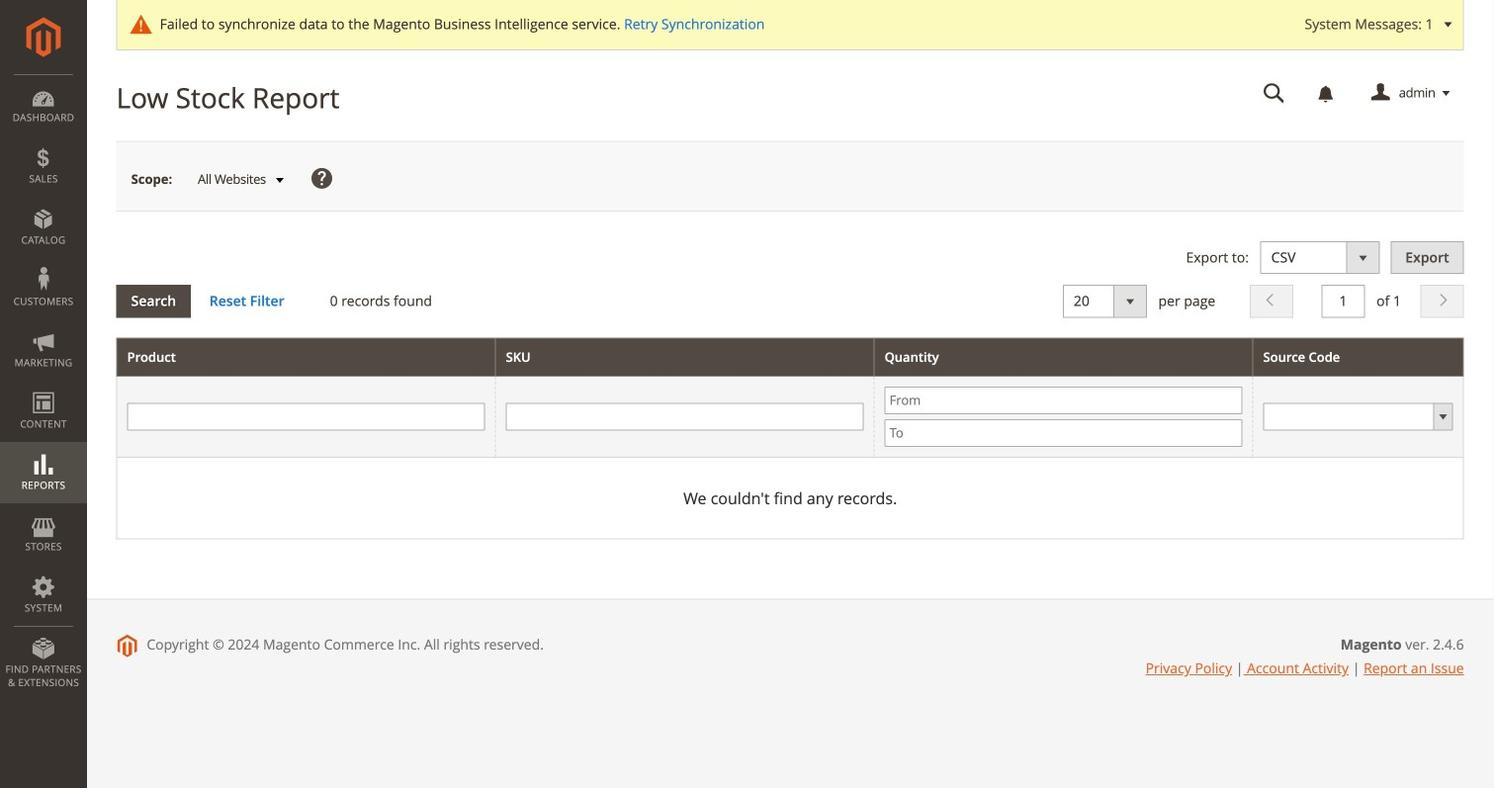 Task type: locate. For each thing, give the bounding box(es) containing it.
To text field
[[885, 419, 1243, 447]]

From text field
[[885, 387, 1243, 414]]

menu bar
[[0, 74, 87, 699]]

magento admin panel image
[[26, 17, 61, 57]]

None text field
[[1322, 285, 1365, 318], [127, 403, 485, 431], [1322, 285, 1365, 318], [127, 403, 485, 431]]

None text field
[[1250, 76, 1299, 111], [506, 403, 864, 431], [1250, 76, 1299, 111], [506, 403, 864, 431]]



